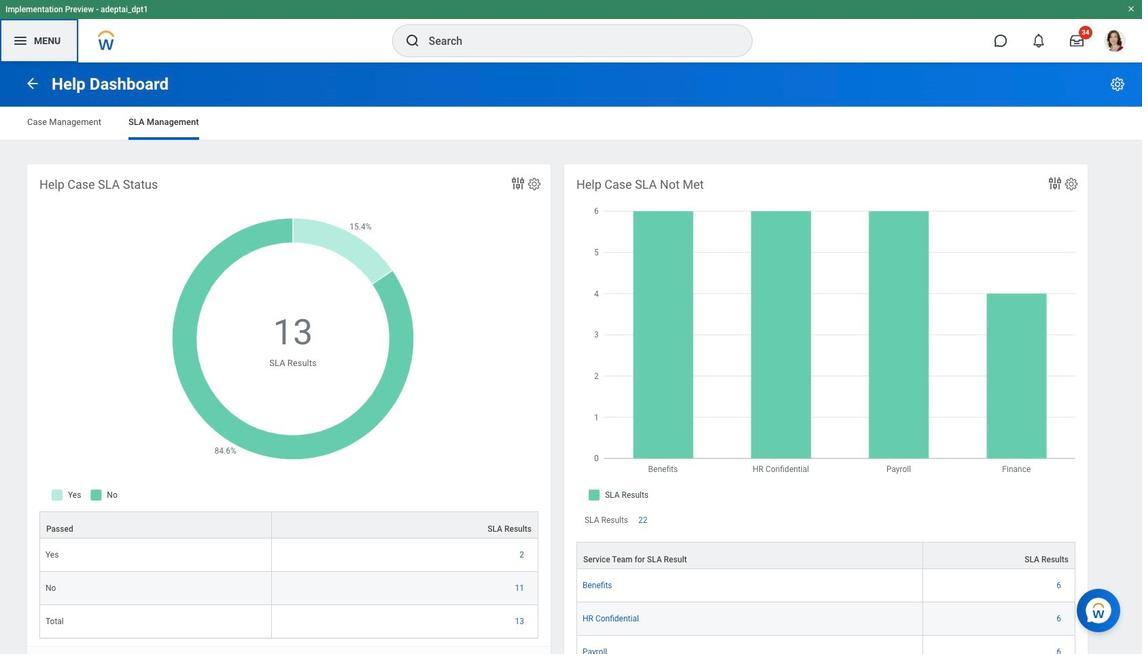Task type: vqa. For each thing, say whether or not it's contained in the screenshot.
hcm vision board, press delete to clear value. option
no



Task type: describe. For each thing, give the bounding box(es) containing it.
close environment banner image
[[1127, 5, 1135, 13]]

search image
[[404, 33, 421, 49]]

configure help case sla status image
[[527, 177, 542, 192]]

help case sla not met element
[[564, 165, 1088, 655]]

inbox large image
[[1070, 34, 1084, 48]]



Task type: locate. For each thing, give the bounding box(es) containing it.
previous page image
[[24, 75, 41, 91]]

tab list
[[14, 107, 1129, 140]]

configure and view chart data image
[[510, 175, 526, 192]]

help case sla status element
[[27, 165, 551, 655]]

Search Workday  search field
[[429, 26, 724, 56]]

justify image
[[12, 33, 29, 49]]

notifications large image
[[1032, 34, 1046, 48]]

row
[[39, 512, 538, 539], [39, 539, 538, 573], [577, 543, 1076, 570], [577, 570, 1076, 603], [39, 573, 538, 606], [577, 603, 1076, 637], [39, 606, 538, 639], [577, 637, 1076, 655]]

main content
[[0, 63, 1142, 655]]

banner
[[0, 0, 1142, 63]]

configure and view chart data image
[[1047, 175, 1063, 192]]

configure help case sla not met image
[[1064, 177, 1079, 192]]

configure this page image
[[1110, 76, 1126, 92]]

profile logan mcneil image
[[1104, 30, 1126, 54]]



